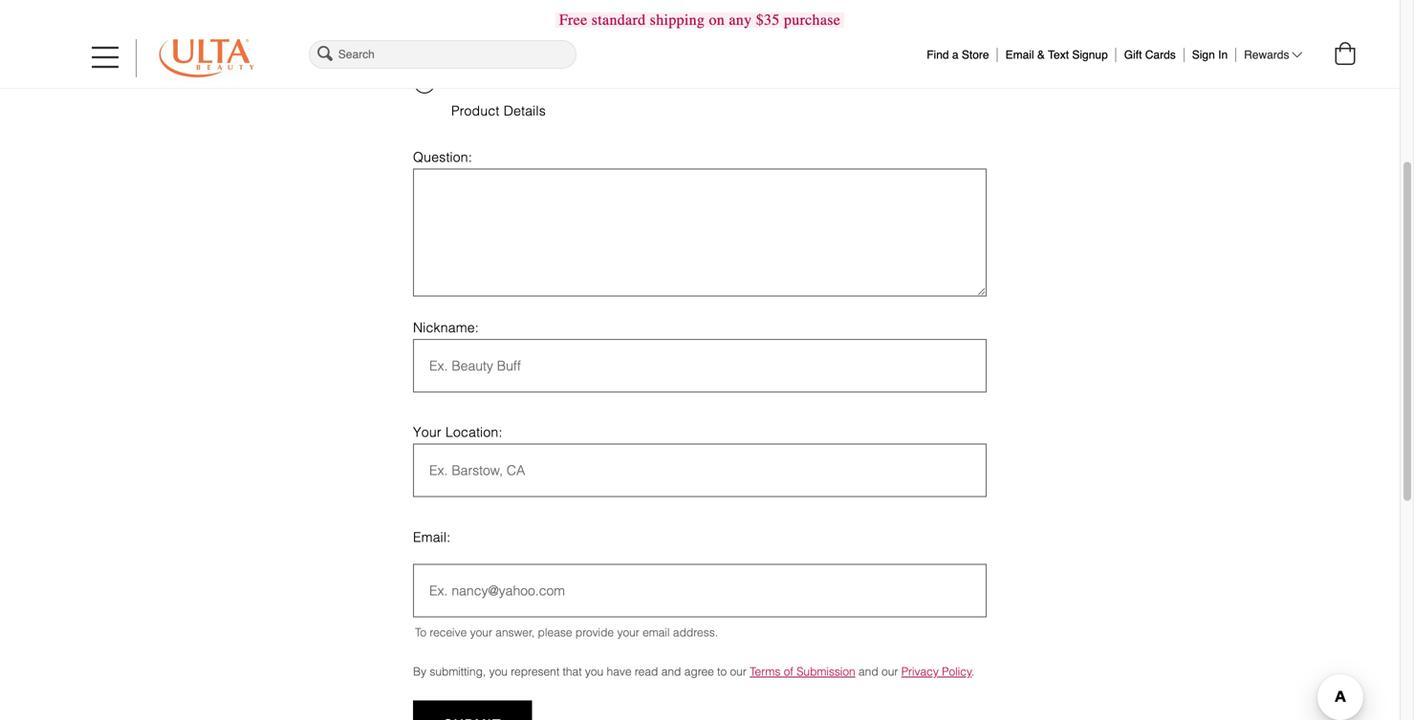 Task type: locate. For each thing, give the bounding box(es) containing it.
&
[[1037, 48, 1045, 62]]

to left use
[[483, 75, 494, 90]]

that
[[563, 666, 582, 679]]

signup
[[1072, 48, 1108, 62]]

read
[[635, 666, 658, 679]]

our left terms on the right of page
[[730, 666, 747, 679]]

in
[[1218, 48, 1228, 62]]

None search field
[[306, 37, 579, 72]]

our left privacy
[[882, 666, 898, 679]]

Your Location: text field
[[413, 444, 987, 498]]

by
[[413, 666, 426, 679]]

you right that on the bottom of page
[[585, 666, 603, 679]]

0 horizontal spatial and
[[661, 666, 681, 679]]

0 horizontal spatial your
[[470, 626, 492, 640]]

and right submission
[[859, 666, 878, 679]]

email
[[1005, 48, 1034, 62]]

sign in link
[[1192, 44, 1228, 62]]

privacy policy link
[[901, 666, 972, 679]]

to
[[415, 626, 426, 640]]

free standard shipping on any $35 purchase
[[559, 11, 841, 29]]

and
[[661, 666, 681, 679], [859, 666, 878, 679]]

of
[[784, 666, 793, 679]]

1 horizontal spatial you
[[585, 666, 603, 679]]

have
[[607, 666, 632, 679]]

1 horizontal spatial and
[[859, 666, 878, 679]]

use
[[498, 75, 521, 90]]

you left represent
[[489, 666, 508, 679]]

text
[[1048, 48, 1069, 62]]

chevron down image
[[1292, 49, 1302, 60]]

your
[[470, 626, 492, 640], [617, 626, 639, 640]]

1 your from the left
[[470, 626, 492, 640]]

email:
[[413, 530, 451, 545]]

0 vertical spatial to
[[483, 75, 494, 90]]

email
[[643, 626, 670, 640]]

you
[[489, 666, 508, 679], [585, 666, 603, 679]]

None field
[[306, 37, 579, 72]]

option group
[[413, 68, 987, 125]]

0 horizontal spatial our
[[730, 666, 747, 679]]

free
[[559, 11, 587, 29]]

ulta beauty logo image
[[159, 39, 254, 77], [159, 39, 254, 77]]

0 horizontal spatial you
[[489, 666, 508, 679]]

our
[[730, 666, 747, 679], [882, 666, 898, 679]]

to right "agree"
[[717, 666, 727, 679]]

your right receive
[[470, 626, 492, 640]]

represent
[[511, 666, 559, 679]]

how
[[451, 75, 479, 90]]

1 our from the left
[[730, 666, 747, 679]]

on
[[709, 11, 725, 29]]

and right read
[[661, 666, 681, 679]]

rewards button
[[1244, 48, 1302, 62]]

your
[[413, 425, 442, 440]]

cards
[[1145, 48, 1176, 62]]

1 horizontal spatial your
[[617, 626, 639, 640]]

1 vertical spatial to
[[717, 666, 727, 679]]

policy
[[942, 666, 972, 679]]

.
[[972, 666, 974, 679]]

email & text signup
[[1005, 48, 1108, 62]]

to
[[483, 75, 494, 90], [717, 666, 727, 679]]

your left email
[[617, 626, 639, 640]]

0 horizontal spatial to
[[483, 75, 494, 90]]

1 horizontal spatial our
[[882, 666, 898, 679]]

agree
[[684, 666, 714, 679]]



Task type: describe. For each thing, give the bounding box(es) containing it.
sign in
[[1192, 48, 1228, 62]]

find a store
[[927, 48, 989, 62]]

your location:
[[413, 425, 503, 440]]

gift cards link
[[1124, 44, 1176, 62]]

rewards
[[1244, 48, 1289, 62]]

a
[[952, 48, 959, 62]]

2 and from the left
[[859, 666, 878, 679]]

Question: text field
[[413, 169, 987, 297]]

privacy
[[901, 666, 939, 679]]

find a store link
[[927, 44, 989, 62]]

terms
[[750, 666, 781, 679]]

terms of submission link
[[750, 666, 855, 679]]

Email: text field
[[413, 564, 987, 618]]

submission
[[796, 666, 855, 679]]

2 our from the left
[[882, 666, 898, 679]]

by submitting, you represent that you have read and agree to our terms of submission and our privacy policy .
[[413, 666, 974, 679]]

how to use
[[451, 75, 521, 90]]

store
[[962, 48, 989, 62]]

Search search field
[[309, 40, 576, 69]]

details
[[504, 103, 546, 119]]

shipping
[[650, 11, 705, 29]]

find
[[927, 48, 949, 62]]

location:
[[445, 425, 503, 440]]

1 horizontal spatial to
[[717, 666, 727, 679]]

free standard shipping on any $35 purchase link
[[555, 11, 844, 29]]

Product Details radio
[[414, 73, 435, 94]]

address.
[[673, 626, 718, 640]]

any
[[729, 11, 752, 29]]

gift
[[1124, 48, 1142, 62]]

receive
[[430, 626, 467, 640]]

answer,
[[496, 626, 535, 640]]

1 and from the left
[[661, 666, 681, 679]]

cart - 0 items - shows more content image
[[1335, 42, 1355, 65]]

question:
[[413, 150, 472, 165]]

provide
[[575, 626, 614, 640]]

purchase
[[784, 11, 841, 29]]

submitting,
[[430, 666, 486, 679]]

please
[[538, 626, 572, 640]]

sign
[[1192, 48, 1215, 62]]

2 you from the left
[[585, 666, 603, 679]]

1 you from the left
[[489, 666, 508, 679]]

gift cards
[[1124, 48, 1176, 62]]

email & text signup link
[[1005, 44, 1108, 62]]

$35
[[756, 11, 780, 29]]

nickname:
[[413, 320, 479, 335]]

standard
[[592, 11, 646, 29]]

Nickname: text field
[[413, 339, 987, 393]]

to receive your answer, please provide your email address.
[[415, 626, 718, 640]]

product details
[[451, 103, 546, 119]]

2 your from the left
[[617, 626, 639, 640]]

option group containing how to use
[[413, 68, 987, 125]]

product
[[451, 103, 500, 119]]



Task type: vqa. For each thing, say whether or not it's contained in the screenshot.
Sign In
yes



